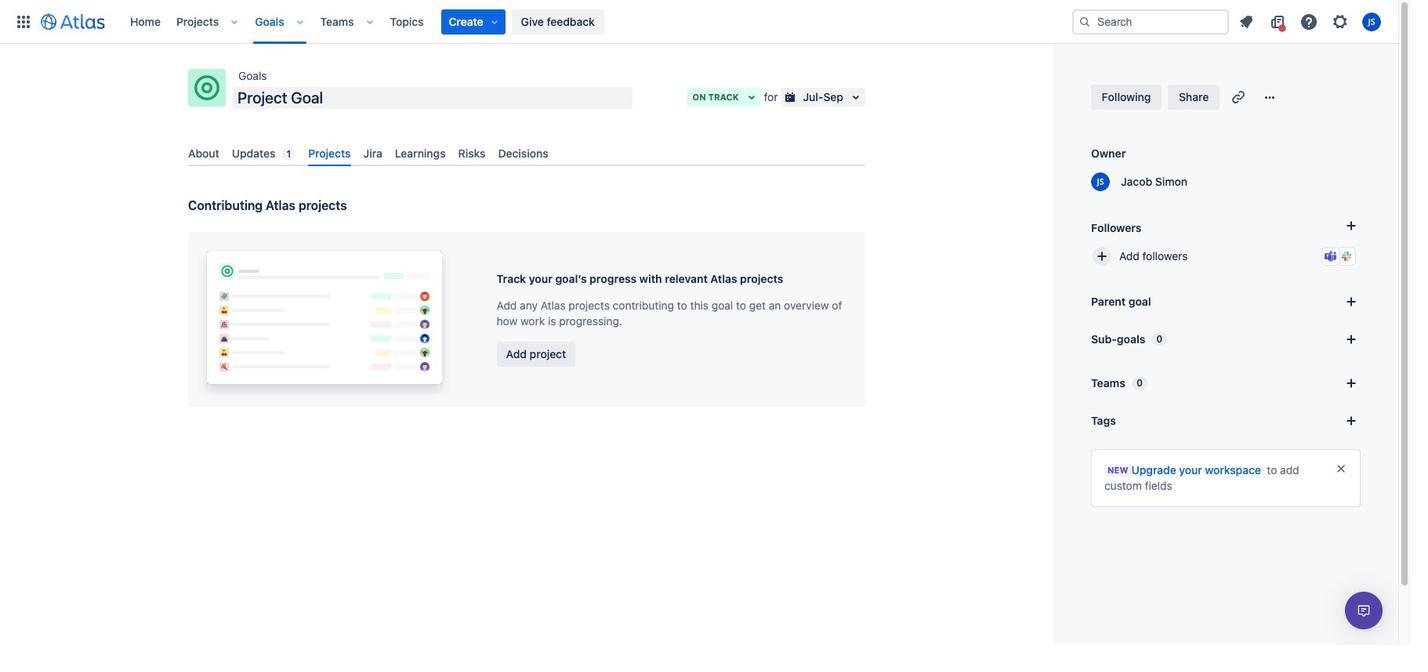 Task type: describe. For each thing, give the bounding box(es) containing it.
fields
[[1145, 479, 1172, 492]]

jira
[[363, 147, 382, 160]]

switch to... image
[[14, 12, 33, 31]]

of
[[832, 298, 842, 312]]

1 horizontal spatial projects
[[308, 147, 351, 160]]

owner
[[1091, 147, 1126, 160]]

relevant
[[665, 272, 708, 285]]

add any atlas projects contributing to this goal to get an overview of how work is progressing.
[[497, 298, 842, 327]]

0 vertical spatial atlas
[[266, 198, 295, 213]]

project
[[530, 347, 566, 360]]

teams inside top element
[[320, 15, 354, 28]]

jul-
[[803, 90, 823, 103]]

0 horizontal spatial projects
[[299, 198, 347, 213]]

Search field
[[1072, 9, 1229, 34]]

1 horizontal spatial teams
[[1091, 376, 1125, 390]]

settings image
[[1331, 12, 1350, 31]]

on track
[[693, 92, 739, 102]]

new
[[1108, 465, 1128, 475]]

add tag image
[[1342, 411, 1361, 430]]

to add custom fields
[[1104, 463, 1299, 492]]

1 horizontal spatial to
[[736, 298, 746, 312]]

0 for teams
[[1136, 377, 1143, 389]]

goals link inside top element
[[250, 9, 289, 34]]

updates
[[232, 147, 276, 160]]

home
[[130, 15, 161, 28]]

add
[[1280, 463, 1299, 477]]

following button
[[1091, 85, 1162, 110]]

risks
[[458, 147, 486, 160]]

create
[[449, 15, 483, 28]]

project
[[237, 89, 287, 107]]

home link
[[125, 9, 165, 34]]

followers
[[1091, 221, 1142, 234]]

jacob
[[1121, 175, 1152, 188]]

topics link
[[385, 9, 428, 34]]

add follower image
[[1093, 247, 1111, 266]]

goal icon image
[[194, 75, 219, 100]]

account image
[[1362, 12, 1381, 31]]

parent
[[1091, 295, 1126, 308]]

add for add project
[[506, 347, 527, 360]]

add team image
[[1342, 374, 1361, 393]]

is
[[548, 314, 556, 327]]

to inside to add custom fields
[[1267, 463, 1277, 477]]

this
[[690, 298, 709, 312]]

1 vertical spatial projects
[[740, 272, 783, 285]]

topics
[[390, 15, 424, 28]]

add for add any atlas projects contributing to this goal to get an overview of how work is progressing.
[[497, 298, 517, 312]]

custom
[[1104, 479, 1142, 492]]

1 vertical spatial goals link
[[238, 67, 267, 85]]

open intercom messenger image
[[1354, 601, 1373, 620]]

add followers
[[1119, 249, 1188, 263]]

work
[[520, 314, 545, 327]]

how
[[497, 314, 517, 327]]

jul-sep button
[[781, 88, 865, 107]]

upgrade
[[1131, 463, 1176, 477]]

goal's
[[555, 272, 587, 285]]

new upgrade your workspace
[[1108, 463, 1261, 477]]

goals
[[1117, 332, 1145, 346]]

about
[[188, 147, 219, 160]]

notifications image
[[1237, 12, 1256, 31]]

get
[[749, 298, 766, 312]]

jacob simon
[[1121, 175, 1187, 188]]

sep
[[823, 90, 843, 103]]

teams link
[[316, 9, 359, 34]]



Task type: locate. For each thing, give the bounding box(es) containing it.
add project
[[506, 347, 566, 360]]

1 vertical spatial atlas
[[710, 272, 737, 285]]

0 vertical spatial teams
[[320, 15, 354, 28]]

1 vertical spatial your
[[1179, 463, 1202, 477]]

goals for goals project goal
[[238, 69, 267, 82]]

projects
[[299, 198, 347, 213], [740, 272, 783, 285], [569, 298, 610, 312]]

to left get
[[736, 298, 746, 312]]

projects
[[176, 15, 219, 28], [308, 147, 351, 160]]

any
[[520, 298, 538, 312]]

0 horizontal spatial teams
[[320, 15, 354, 28]]

with
[[639, 272, 662, 285]]

atlas down 1
[[266, 198, 295, 213]]

1 horizontal spatial goal
[[1128, 295, 1151, 308]]

2 horizontal spatial to
[[1267, 463, 1277, 477]]

give
[[521, 15, 544, 28]]

add project button
[[497, 341, 576, 367]]

0 right goals
[[1156, 333, 1163, 345]]

0 down goals
[[1136, 377, 1143, 389]]

projects link
[[172, 9, 224, 34]]

on track button
[[686, 88, 761, 107]]

2 vertical spatial projects
[[569, 298, 610, 312]]

0 vertical spatial projects
[[176, 15, 219, 28]]

goals
[[255, 15, 284, 28], [238, 69, 267, 82]]

track
[[497, 272, 526, 285]]

add up how
[[497, 298, 517, 312]]

for
[[764, 90, 778, 103]]

jacob simon button
[[1091, 172, 1187, 191]]

top element
[[9, 0, 1072, 44]]

to
[[677, 298, 687, 312], [736, 298, 746, 312], [1267, 463, 1277, 477]]

goals link
[[250, 9, 289, 34], [238, 67, 267, 85]]

add followers button
[[1085, 239, 1367, 274]]

1 horizontal spatial your
[[1179, 463, 1202, 477]]

0 horizontal spatial projects
[[176, 15, 219, 28]]

0
[[1156, 333, 1163, 345], [1136, 377, 1143, 389]]

progressing.
[[559, 314, 622, 327]]

1 vertical spatial add
[[497, 298, 517, 312]]

contributing
[[613, 298, 674, 312]]

1 horizontal spatial atlas
[[541, 298, 566, 312]]

1 vertical spatial 0
[[1136, 377, 1143, 389]]

sub-
[[1091, 332, 1117, 346]]

goal
[[291, 89, 323, 107]]

search image
[[1079, 15, 1091, 28]]

jul-sep
[[803, 90, 843, 103]]

0 horizontal spatial goal
[[712, 298, 733, 312]]

1
[[286, 148, 291, 160]]

tab list containing about
[[182, 140, 872, 166]]

goals up goals project goal on the top left of page
[[255, 15, 284, 28]]

goal right parent
[[1128, 295, 1151, 308]]

sub-goals
[[1091, 332, 1145, 346]]

goal inside add any atlas projects contributing to this goal to get an overview of how work is progressing.
[[712, 298, 733, 312]]

progress
[[590, 272, 637, 285]]

your right upgrade
[[1179, 463, 1202, 477]]

atlas inside add any atlas projects contributing to this goal to get an overview of how work is progressing.
[[541, 298, 566, 312]]

share
[[1179, 90, 1209, 103]]

0 horizontal spatial to
[[677, 298, 687, 312]]

tags
[[1091, 414, 1116, 427]]

give feedback button
[[512, 9, 604, 34]]

teams
[[320, 15, 354, 28], [1091, 376, 1125, 390]]

1 vertical spatial goals
[[238, 69, 267, 82]]

help image
[[1300, 12, 1318, 31]]

atlas
[[266, 198, 295, 213], [710, 272, 737, 285], [541, 298, 566, 312]]

to left add
[[1267, 463, 1277, 477]]

more icon image
[[1261, 88, 1279, 107]]

your
[[529, 272, 553, 285], [1179, 463, 1202, 477]]

feedback
[[547, 15, 595, 28]]

add for add followers
[[1119, 249, 1139, 263]]

teams up tags
[[1091, 376, 1125, 390]]

your up the any
[[529, 272, 553, 285]]

on
[[693, 92, 706, 102]]

0 vertical spatial goals link
[[250, 9, 289, 34]]

0 horizontal spatial your
[[529, 272, 553, 285]]

0 for sub-goals
[[1156, 333, 1163, 345]]

teams left topics
[[320, 15, 354, 28]]

goal right the this
[[712, 298, 733, 312]]

following
[[1102, 90, 1151, 103]]

goals up project
[[238, 69, 267, 82]]

add inside button
[[1119, 249, 1139, 263]]

close banner image
[[1335, 462, 1347, 475]]

give feedback
[[521, 15, 595, 28]]

2 horizontal spatial projects
[[740, 272, 783, 285]]

atlas right relevant
[[710, 272, 737, 285]]

create button
[[441, 9, 505, 34]]

2 vertical spatial add
[[506, 347, 527, 360]]

add left 'project'
[[506, 347, 527, 360]]

goal
[[1128, 295, 1151, 308], [712, 298, 733, 312]]

1 horizontal spatial 0
[[1156, 333, 1163, 345]]

contributing atlas projects
[[188, 198, 347, 213]]

2 horizontal spatial atlas
[[710, 272, 737, 285]]

add inside popup button
[[506, 347, 527, 360]]

1 vertical spatial teams
[[1091, 376, 1125, 390]]

projects right home
[[176, 15, 219, 28]]

tab list
[[182, 140, 872, 166]]

add right add follower image
[[1119, 249, 1139, 263]]

banner containing home
[[0, 0, 1398, 44]]

projects right 1
[[308, 147, 351, 160]]

0 vertical spatial 0
[[1156, 333, 1163, 345]]

track your goal's progress with relevant atlas projects
[[497, 272, 783, 285]]

contributing
[[188, 198, 263, 213]]

share button
[[1168, 85, 1220, 110]]

goals link up project
[[238, 67, 267, 85]]

2 vertical spatial atlas
[[541, 298, 566, 312]]

0 horizontal spatial atlas
[[266, 198, 295, 213]]

atlas up is
[[541, 298, 566, 312]]

an
[[769, 298, 781, 312]]

slack logo showing nan channels are connected to this goal image
[[1340, 250, 1353, 263]]

0 horizontal spatial 0
[[1136, 377, 1143, 389]]

msteams logo showing  channels are connected to this goal image
[[1325, 250, 1337, 263]]

to left the this
[[677, 298, 687, 312]]

goals inside goals project goal
[[238, 69, 267, 82]]

projects inside add any atlas projects contributing to this goal to get an overview of how work is progressing.
[[569, 298, 610, 312]]

learnings
[[395, 147, 446, 160]]

banner
[[0, 0, 1398, 44]]

goals link up goals project goal on the top left of page
[[250, 9, 289, 34]]

simon
[[1155, 175, 1187, 188]]

0 vertical spatial goals
[[255, 15, 284, 28]]

followers
[[1142, 249, 1188, 263]]

goals inside top element
[[255, 15, 284, 28]]

overview
[[784, 298, 829, 312]]

0 vertical spatial projects
[[299, 198, 347, 213]]

add inside add any atlas projects contributing to this goal to get an overview of how work is progressing.
[[497, 298, 517, 312]]

parent goal
[[1091, 295, 1151, 308]]

projects inside top element
[[176, 15, 219, 28]]

goals for goals
[[255, 15, 284, 28]]

jacob simon link
[[1111, 174, 1187, 190]]

0 vertical spatial your
[[529, 272, 553, 285]]

goals project goal
[[237, 69, 323, 107]]

1 horizontal spatial projects
[[569, 298, 610, 312]]

add
[[1119, 249, 1139, 263], [497, 298, 517, 312], [506, 347, 527, 360]]

1 vertical spatial projects
[[308, 147, 351, 160]]

track
[[708, 92, 739, 102]]

decisions
[[498, 147, 548, 160]]

add a follower image
[[1342, 216, 1361, 235]]

0 vertical spatial add
[[1119, 249, 1139, 263]]

workspace
[[1205, 463, 1261, 477]]



Task type: vqa. For each thing, say whether or not it's contained in the screenshot.
Goals for Goals
yes



